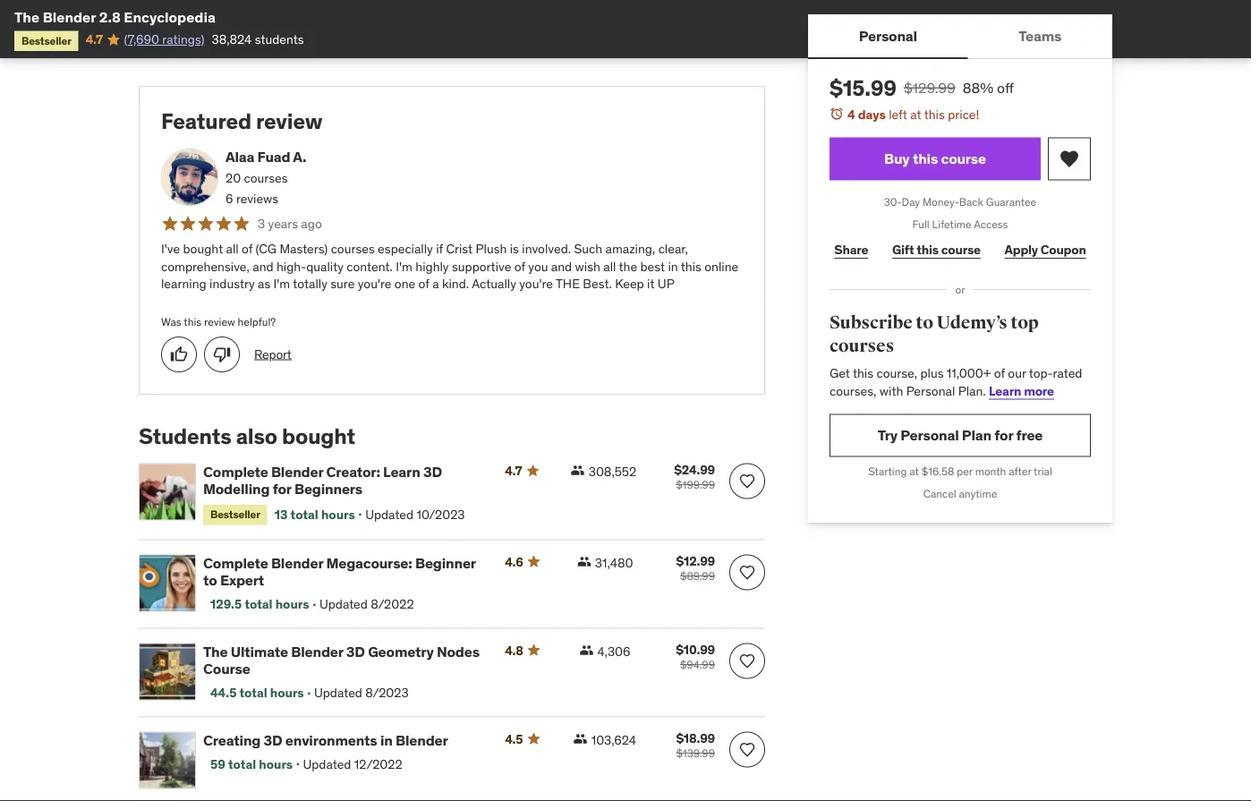 Task type: locate. For each thing, give the bounding box(es) containing it.
you're
[[358, 276, 392, 292], [519, 276, 553, 292]]

report
[[254, 346, 292, 362]]

i'm up one
[[396, 258, 413, 275]]

courses inside "alaa fuad a. 20 courses 6 reviews"
[[244, 170, 288, 186]]

courses for subscribe
[[830, 335, 894, 357]]

supportive
[[452, 258, 511, 275]]

you're down content.
[[358, 276, 392, 292]]

0 vertical spatial xsmall image
[[201, 33, 215, 47]]

129.5 total hours
[[210, 597, 309, 613]]

1 horizontal spatial the
[[203, 643, 228, 661]]

1 vertical spatial bestseller
[[210, 508, 260, 522]]

2 complete from the top
[[203, 554, 268, 572]]

this course can be your expanded version of the blender manual.
[[167, 5, 529, 21]]

such
[[574, 241, 603, 257]]

xsmall image
[[201, 33, 215, 47], [580, 643, 594, 658], [573, 732, 588, 746]]

sure
[[330, 276, 355, 292]]

hours up ultimate in the bottom left of the page
[[275, 597, 309, 613]]

0 vertical spatial to
[[916, 312, 934, 334]]

wishlist image right the $94.99
[[738, 652, 756, 670]]

this for gift this course
[[917, 241, 939, 258]]

complete inside complete blender creator: learn 3d modelling for beginners
[[203, 463, 268, 481]]

mark as helpful image
[[170, 346, 188, 364]]

0 horizontal spatial and
[[253, 258, 274, 275]]

xsmall image
[[571, 464, 585, 478], [577, 555, 591, 569]]

students
[[139, 423, 231, 450]]

1 vertical spatial courses
[[331, 241, 375, 257]]

courses,
[[830, 383, 877, 399]]

personal up $15.99 at the right of the page
[[859, 26, 917, 45]]

0 vertical spatial i'm
[[396, 258, 413, 275]]

4.7
[[86, 31, 103, 47], [505, 463, 522, 479]]

get
[[830, 365, 850, 381]]

1 vertical spatial at
[[910, 465, 919, 478]]

of right version
[[403, 5, 414, 21]]

content.
[[347, 258, 393, 275]]

for
[[995, 426, 1013, 444], [273, 480, 291, 498]]

0 horizontal spatial you're
[[358, 276, 392, 292]]

in down clear,
[[668, 258, 678, 275]]

complete blender megacourse: beginner to expert
[[203, 554, 476, 589]]

comprehensive,
[[161, 258, 250, 275]]

0 vertical spatial at
[[911, 106, 922, 122]]

1 horizontal spatial to
[[916, 312, 934, 334]]

blender up 13
[[271, 463, 323, 481]]

1 vertical spatial i'm
[[274, 276, 290, 292]]

personal
[[859, 26, 917, 45], [906, 383, 955, 399], [901, 426, 959, 444]]

tab list
[[808, 14, 1113, 59]]

after
[[1009, 465, 1032, 478]]

alaa fuad a. 20 courses 6 reviews
[[226, 148, 306, 207]]

our
[[1008, 365, 1026, 381]]

this down clear,
[[681, 258, 702, 275]]

personal button
[[808, 14, 968, 57]]

review up mark as unhelpful image
[[204, 315, 235, 329]]

blender down 13
[[271, 554, 323, 572]]

environments
[[285, 731, 377, 750]]

plush
[[476, 241, 507, 257]]

plan.
[[958, 383, 986, 399]]

subscribe
[[830, 312, 913, 334]]

learn down our
[[989, 383, 1022, 399]]

best.
[[583, 276, 612, 292]]

updated left 10/2023
[[365, 507, 414, 523]]

the inside the ultimate blender 3d geometry nodes course
[[203, 643, 228, 661]]

1 vertical spatial personal
[[906, 383, 955, 399]]

1 horizontal spatial bestseller
[[210, 508, 260, 522]]

0 vertical spatial the
[[14, 8, 39, 26]]

as
[[258, 276, 271, 292]]

0 vertical spatial 4.7
[[86, 31, 103, 47]]

review up a.
[[256, 108, 322, 135]]

0 horizontal spatial the
[[14, 8, 39, 26]]

with
[[880, 383, 903, 399]]

1 horizontal spatial the
[[619, 258, 637, 275]]

this right the was
[[184, 315, 202, 329]]

$15.99 $129.99 88% off
[[830, 74, 1014, 101]]

for left free on the bottom of page
[[995, 426, 1013, 444]]

to up 129.5
[[203, 571, 217, 589]]

1 vertical spatial to
[[203, 571, 217, 589]]

course
[[194, 5, 231, 21], [941, 149, 986, 168], [942, 241, 981, 258]]

2 horizontal spatial 3d
[[423, 463, 442, 481]]

courses inside subscribe to udemy's top courses
[[830, 335, 894, 357]]

course for gift this course
[[942, 241, 981, 258]]

1 vertical spatial wishlist image
[[738, 652, 756, 670]]

3d up 10/2023
[[423, 463, 442, 481]]

blender left manual.
[[438, 5, 482, 21]]

blender right ultimate in the bottom left of the page
[[291, 643, 343, 661]]

0 horizontal spatial bought
[[183, 241, 223, 257]]

0 horizontal spatial for
[[273, 480, 291, 498]]

to inside complete blender megacourse: beginner to expert
[[203, 571, 217, 589]]

and up as
[[253, 258, 274, 275]]

expert
[[220, 571, 264, 589]]

mark as unhelpful image
[[213, 346, 231, 364]]

1 vertical spatial the
[[203, 643, 228, 661]]

xsmall image for creating 3d environments in blender
[[573, 732, 588, 746]]

0 horizontal spatial courses
[[244, 170, 288, 186]]

gift this course link
[[888, 232, 986, 268]]

0 vertical spatial xsmall image
[[571, 464, 585, 478]]

in up 12/2022
[[380, 731, 393, 750]]

all up best. on the top of page
[[604, 258, 616, 275]]

0 vertical spatial courses
[[244, 170, 288, 186]]

1 vertical spatial complete
[[203, 554, 268, 572]]

the for the ultimate blender 3d geometry nodes course
[[203, 643, 228, 661]]

3 years ago
[[258, 216, 322, 232]]

all up comprehensive,
[[226, 241, 239, 257]]

month
[[975, 465, 1006, 478]]

wishlist image for the ultimate blender 3d geometry nodes course
[[738, 652, 756, 670]]

crist
[[446, 241, 473, 257]]

1 horizontal spatial in
[[668, 258, 678, 275]]

hours down beginners
[[321, 507, 355, 523]]

xsmall image left 103,624
[[573, 732, 588, 746]]

for inside try personal plan for free link
[[995, 426, 1013, 444]]

1 vertical spatial bought
[[282, 423, 355, 450]]

$16.58
[[922, 465, 955, 478]]

2 vertical spatial course
[[942, 241, 981, 258]]

gift
[[892, 241, 914, 258]]

hours for environments
[[259, 757, 293, 773]]

hours down ultimate in the bottom left of the page
[[270, 685, 304, 702]]

updated down the ultimate blender 3d geometry nodes course
[[314, 685, 363, 702]]

wishlist image for complete blender megacourse: beginner to expert
[[738, 564, 756, 582]]

total right 59
[[228, 757, 256, 773]]

0 vertical spatial bestseller
[[21, 33, 71, 47]]

0 vertical spatial wishlist image
[[738, 564, 756, 582]]

2 vertical spatial xsmall image
[[573, 732, 588, 746]]

one
[[395, 276, 416, 292]]

0 vertical spatial the
[[417, 5, 435, 21]]

2 you're from the left
[[519, 276, 553, 292]]

0 vertical spatial for
[[995, 426, 1013, 444]]

0 vertical spatial complete
[[203, 463, 268, 481]]

cancel
[[924, 487, 957, 501]]

1 complete from the top
[[203, 463, 268, 481]]

this inside buy this course button
[[913, 149, 938, 168]]

courses up content.
[[331, 241, 375, 257]]

31,480
[[595, 555, 633, 571]]

of left "a"
[[419, 276, 429, 292]]

2 vertical spatial 3d
[[264, 731, 282, 750]]

0 vertical spatial in
[[668, 258, 678, 275]]

this inside the get this course, plus 11,000+ of our top-rated courses, with personal plan.
[[853, 365, 874, 381]]

if
[[436, 241, 443, 257]]

more
[[1024, 383, 1054, 399]]

this right gift
[[917, 241, 939, 258]]

updated down creating 3d environments in blender
[[303, 757, 351, 773]]

the up 44.5
[[203, 643, 228, 661]]

0 horizontal spatial the
[[417, 5, 435, 21]]

show less
[[139, 31, 197, 48]]

xsmall image inside show less button
[[201, 33, 215, 47]]

this for buy this course
[[913, 149, 938, 168]]

blender inside the ultimate blender 3d geometry nodes course
[[291, 643, 343, 661]]

44.5
[[210, 685, 237, 702]]

show less button
[[139, 22, 215, 58]]

1 vertical spatial xsmall image
[[580, 643, 594, 658]]

xsmall image left 4,306
[[580, 643, 594, 658]]

3d up updated 8/2023
[[346, 643, 365, 661]]

2 horizontal spatial courses
[[830, 335, 894, 357]]

0 vertical spatial personal
[[859, 26, 917, 45]]

this inside gift this course link
[[917, 241, 939, 258]]

for up 13
[[273, 480, 291, 498]]

xsmall image for complete blender creator: learn 3d modelling for beginners
[[571, 464, 585, 478]]

of left our
[[994, 365, 1005, 381]]

1 vertical spatial course
[[941, 149, 986, 168]]

tab list containing personal
[[808, 14, 1113, 59]]

courses inside i've bought all of (cg masters) courses especially if crist plush is involved. such amazing, clear, comprehensive, and high-quality content. i'm highly supportive of you and wish all the best in this online learning industry as i'm totally sure you're one of a kind. actually you're the best. keep it up
[[331, 241, 375, 257]]

the up keep
[[619, 258, 637, 275]]

it
[[647, 276, 655, 292]]

1 horizontal spatial 4.7
[[505, 463, 522, 479]]

and up 'the'
[[551, 258, 572, 275]]

course for buy this course
[[941, 149, 986, 168]]

0 vertical spatial review
[[256, 108, 322, 135]]

1 vertical spatial the
[[619, 258, 637, 275]]

this up courses,
[[853, 365, 874, 381]]

complete inside complete blender megacourse: beginner to expert
[[203, 554, 268, 572]]

1 and from the left
[[253, 258, 274, 275]]

personal inside button
[[859, 26, 917, 45]]

this right buy
[[913, 149, 938, 168]]

bestseller down the blender 2.8 encyclopedia
[[21, 33, 71, 47]]

complete up 129.5
[[203, 554, 268, 572]]

0 horizontal spatial in
[[380, 731, 393, 750]]

learn more link
[[989, 383, 1054, 399]]

wishlist image right "$89.99"
[[738, 564, 756, 582]]

total down the expert
[[245, 597, 273, 613]]

quality
[[306, 258, 344, 275]]

xsmall image left 31,480
[[577, 555, 591, 569]]

updated down the complete blender megacourse: beginner to expert link
[[319, 597, 368, 613]]

of left (cg
[[242, 241, 253, 257]]

0 vertical spatial all
[[226, 241, 239, 257]]

to
[[916, 312, 934, 334], [203, 571, 217, 589]]

personal down plus
[[906, 383, 955, 399]]

$139.99
[[676, 746, 715, 760]]

industry
[[210, 276, 255, 292]]

(7,690
[[124, 31, 159, 47]]

best
[[640, 258, 665, 275]]

anytime
[[959, 487, 997, 501]]

0 horizontal spatial i'm
[[274, 276, 290, 292]]

courses down the fuad
[[244, 170, 288, 186]]

1 vertical spatial for
[[273, 480, 291, 498]]

the left 2.8
[[14, 8, 39, 26]]

1 wishlist image from the top
[[738, 564, 756, 582]]

1 horizontal spatial i'm
[[396, 258, 413, 275]]

4 days left at this price!
[[848, 106, 980, 122]]

course inside button
[[941, 149, 986, 168]]

i've bought all of (cg masters) courses especially if crist plush is involved. such amazing, clear, comprehensive, and high-quality content. i'm highly supportive of you and wish all the best in this online learning industry as i'm totally sure you're one of a kind. actually you're the best. keep it up
[[161, 241, 739, 292]]

1 horizontal spatial 3d
[[346, 643, 365, 661]]

xsmall image left 308,552
[[571, 464, 585, 478]]

2 vertical spatial courses
[[830, 335, 894, 357]]

wishlist image
[[1059, 148, 1080, 170], [738, 473, 756, 491], [738, 741, 756, 759]]

course
[[203, 660, 250, 678]]

reviews
[[236, 191, 278, 207]]

1 horizontal spatial you're
[[519, 276, 553, 292]]

at right left
[[911, 106, 922, 122]]

bought up complete blender creator: learn 3d modelling for beginners at bottom
[[282, 423, 355, 450]]

personal inside the get this course, plus 11,000+ of our top-rated courses, with personal plan.
[[906, 383, 955, 399]]

course left can
[[194, 5, 231, 21]]

8/2023
[[366, 685, 409, 702]]

bought up comprehensive,
[[183, 241, 223, 257]]

1 horizontal spatial bought
[[282, 423, 355, 450]]

1 horizontal spatial and
[[551, 258, 572, 275]]

courses
[[244, 170, 288, 186], [331, 241, 375, 257], [830, 335, 894, 357]]

in
[[668, 258, 678, 275], [380, 731, 393, 750]]

1 vertical spatial wishlist image
[[738, 473, 756, 491]]

1 vertical spatial 3d
[[346, 643, 365, 661]]

$89.99
[[680, 569, 715, 583]]

at left $16.58
[[910, 465, 919, 478]]

hours down creating
[[259, 757, 293, 773]]

complete down students also bought
[[203, 463, 268, 481]]

to inside subscribe to udemy's top courses
[[916, 312, 934, 334]]

the right version
[[417, 5, 435, 21]]

the inside i've bought all of (cg masters) courses especially if crist plush is involved. such amazing, clear, comprehensive, and high-quality content. i'm highly supportive of you and wish all the best in this online learning industry as i'm totally sure you're one of a kind. actually you're the best. keep it up
[[619, 258, 637, 275]]

0 horizontal spatial to
[[203, 571, 217, 589]]

actually
[[472, 276, 516, 292]]

3d up the 59 total hours
[[264, 731, 282, 750]]

1 vertical spatial learn
[[383, 463, 420, 481]]

total right 44.5
[[239, 685, 267, 702]]

course down lifetime
[[942, 241, 981, 258]]

2 vertical spatial wishlist image
[[738, 741, 756, 759]]

1 horizontal spatial courses
[[331, 241, 375, 257]]

2 wishlist image from the top
[[738, 652, 756, 670]]

courses down the subscribe
[[830, 335, 894, 357]]

the
[[417, 5, 435, 21], [619, 258, 637, 275]]

0 horizontal spatial learn
[[383, 463, 420, 481]]

a.
[[293, 148, 306, 166]]

totally
[[293, 276, 327, 292]]

xsmall image right less
[[201, 33, 215, 47]]

complete blender megacourse: beginner to expert link
[[203, 554, 483, 589]]

$10.99
[[676, 642, 715, 658]]

i'm right as
[[274, 276, 290, 292]]

1 vertical spatial all
[[604, 258, 616, 275]]

0 vertical spatial 3d
[[423, 463, 442, 481]]

0 vertical spatial learn
[[989, 383, 1022, 399]]

learn up the updated 10/2023
[[383, 463, 420, 481]]

personal up $16.58
[[901, 426, 959, 444]]

0 horizontal spatial 4.7
[[86, 31, 103, 47]]

to left udemy's
[[916, 312, 934, 334]]

updated 10/2023
[[365, 507, 465, 523]]

wishlist image
[[738, 564, 756, 582], [738, 652, 756, 670]]

0 vertical spatial bought
[[183, 241, 223, 257]]

show
[[139, 31, 172, 48]]

all
[[226, 241, 239, 257], [604, 258, 616, 275]]

course up back
[[941, 149, 986, 168]]

subscribe to udemy's top courses
[[830, 312, 1039, 357]]

creating 3d environments in blender link
[[203, 731, 483, 750]]

bought
[[183, 241, 223, 257], [282, 423, 355, 450]]

a
[[432, 276, 439, 292]]

bestseller down 'modelling'
[[210, 508, 260, 522]]

you're down you
[[519, 276, 553, 292]]

complete blender creator: learn 3d modelling for beginners link
[[203, 463, 483, 498]]

1 vertical spatial xsmall image
[[577, 555, 591, 569]]

$129.99
[[904, 78, 956, 97]]

1 horizontal spatial for
[[995, 426, 1013, 444]]

0 horizontal spatial review
[[204, 315, 235, 329]]

1 horizontal spatial review
[[256, 108, 322, 135]]



Task type: vqa. For each thing, say whether or not it's contained in the screenshot.


Task type: describe. For each thing, give the bounding box(es) containing it.
hours for blender
[[270, 685, 304, 702]]

learn inside complete blender creator: learn 3d modelling for beginners
[[383, 463, 420, 481]]

alarm image
[[830, 107, 844, 121]]

share button
[[830, 232, 873, 268]]

3d inside the ultimate blender 3d geometry nodes course
[[346, 643, 365, 661]]

the ultimate blender 3d geometry nodes course
[[203, 643, 480, 678]]

rated
[[1053, 365, 1083, 381]]

money-
[[923, 195, 959, 209]]

of down is
[[514, 258, 525, 275]]

try personal plan for free
[[878, 426, 1043, 444]]

creator:
[[326, 463, 380, 481]]

total for 3d
[[228, 757, 256, 773]]

bought inside i've bought all of (cg masters) courses especially if crist plush is involved. such amazing, clear, comprehensive, and high-quality content. i'm highly supportive of you and wish all the best in this online learning industry as i'm totally sure you're one of a kind. actually you're the best. keep it up
[[183, 241, 223, 257]]

updated 8/2023
[[314, 685, 409, 702]]

total for blender
[[245, 597, 273, 613]]

59 total hours
[[210, 757, 293, 773]]

this for was this review helpful?
[[184, 315, 202, 329]]

blender up 12/2022
[[396, 731, 448, 750]]

wishlist image for creating 3d environments in blender
[[738, 741, 756, 759]]

in inside i've bought all of (cg masters) courses especially if crist plush is involved. such amazing, clear, comprehensive, and high-quality content. i'm highly supportive of you and wish all the best in this online learning industry as i'm totally sure you're one of a kind. actually you're the best. keep it up
[[668, 258, 678, 275]]

1 vertical spatial in
[[380, 731, 393, 750]]

the ultimate blender 3d geometry nodes course link
[[203, 643, 483, 678]]

2.8
[[99, 8, 121, 26]]

0 vertical spatial course
[[194, 5, 231, 21]]

geometry
[[368, 643, 434, 661]]

for inside complete blender creator: learn 3d modelling for beginners
[[273, 480, 291, 498]]

students
[[255, 31, 304, 47]]

featured review
[[161, 108, 322, 135]]

103,624
[[591, 732, 636, 749]]

1 you're from the left
[[358, 276, 392, 292]]

this down $129.99
[[924, 106, 945, 122]]

3d inside complete blender creator: learn 3d modelling for beginners
[[423, 463, 442, 481]]

starting
[[868, 465, 907, 478]]

up
[[658, 276, 675, 292]]

days
[[858, 106, 886, 122]]

2 vertical spatial personal
[[901, 426, 959, 444]]

total for ultimate
[[239, 685, 267, 702]]

wishlist image for complete blender creator: learn 3d modelling for beginners
[[738, 473, 756, 491]]

4.6
[[505, 554, 523, 570]]

students also bought
[[139, 423, 355, 450]]

blender inside complete blender creator: learn 3d modelling for beginners
[[271, 463, 323, 481]]

per
[[957, 465, 973, 478]]

alaa fuad almosa image
[[161, 149, 218, 206]]

$10.99 $94.99
[[676, 642, 715, 672]]

total right 13
[[291, 507, 318, 523]]

updated for environments
[[303, 757, 351, 773]]

day
[[902, 195, 920, 209]]

beginners
[[294, 480, 363, 498]]

of inside the get this course, plus 11,000+ of our top-rated courses, with personal plan.
[[994, 365, 1005, 381]]

encyclopedia
[[124, 8, 216, 26]]

version
[[360, 5, 400, 21]]

masters)
[[280, 241, 328, 257]]

updated for megacourse:
[[319, 597, 368, 613]]

coupon
[[1041, 241, 1086, 258]]

course,
[[877, 365, 918, 381]]

4.8
[[505, 643, 523, 659]]

11,000+
[[947, 365, 991, 381]]

at inside the starting at $16.58 per month after trial cancel anytime
[[910, 465, 919, 478]]

308,552
[[589, 464, 637, 480]]

i've
[[161, 241, 180, 257]]

creating
[[203, 731, 261, 750]]

especially
[[378, 241, 433, 257]]

this inside i've bought all of (cg masters) courses especially if crist plush is involved. such amazing, clear, comprehensive, and high-quality content. i'm highly supportive of you and wish all the best in this online learning industry as i'm totally sure you're one of a kind. actually you're the best. keep it up
[[681, 258, 702, 275]]

88%
[[963, 78, 994, 97]]

plus
[[921, 365, 944, 381]]

10/2023
[[417, 507, 465, 523]]

1 vertical spatial 4.7
[[505, 463, 522, 479]]

0 horizontal spatial bestseller
[[21, 33, 71, 47]]

ultimate
[[231, 643, 288, 661]]

this for get this course, plus 11,000+ of our top-rated courses, with personal plan.
[[853, 365, 874, 381]]

teams button
[[968, 14, 1113, 57]]

complete for modelling
[[203, 463, 268, 481]]

12/2022
[[354, 757, 402, 773]]

apply
[[1005, 241, 1038, 258]]

8/2022
[[371, 597, 414, 613]]

$12.99
[[676, 553, 715, 569]]

udemy's
[[937, 312, 1008, 334]]

top-
[[1029, 365, 1053, 381]]

the for the blender 2.8 encyclopedia
[[14, 8, 39, 26]]

try
[[878, 426, 898, 444]]

20
[[226, 170, 241, 186]]

59
[[210, 757, 225, 773]]

kind.
[[442, 276, 469, 292]]

blender left 2.8
[[43, 8, 96, 26]]

is
[[510, 241, 519, 257]]

$18.99 $139.99
[[676, 730, 715, 760]]

manual.
[[485, 5, 529, 21]]

modelling
[[203, 480, 270, 498]]

2 and from the left
[[551, 258, 572, 275]]

0 vertical spatial wishlist image
[[1059, 148, 1080, 170]]

6
[[226, 191, 233, 207]]

wish
[[575, 258, 601, 275]]

hours for megacourse:
[[275, 597, 309, 613]]

$15.99
[[830, 74, 897, 101]]

off
[[997, 78, 1014, 97]]

gift this course
[[892, 241, 981, 258]]

online
[[705, 258, 739, 275]]

0 horizontal spatial all
[[226, 241, 239, 257]]

updated 8/2022
[[319, 597, 414, 613]]

nodes
[[437, 643, 480, 661]]

1 horizontal spatial all
[[604, 258, 616, 275]]

$18.99
[[676, 730, 715, 746]]

30-
[[884, 195, 902, 209]]

0 horizontal spatial 3d
[[264, 731, 282, 750]]

complete blender creator: learn 3d modelling for beginners
[[203, 463, 442, 498]]

apply coupon
[[1005, 241, 1086, 258]]

4
[[848, 106, 855, 122]]

free
[[1016, 426, 1043, 444]]

courses for alaa
[[244, 170, 288, 186]]

updated for blender
[[314, 685, 363, 702]]

3
[[258, 216, 265, 232]]

1 horizontal spatial learn
[[989, 383, 1022, 399]]

4,306
[[597, 644, 631, 660]]

alaa
[[226, 148, 254, 166]]

13 total hours
[[275, 507, 355, 523]]

blender inside complete blender megacourse: beginner to expert
[[271, 554, 323, 572]]

buy this course
[[884, 149, 986, 168]]

$24.99
[[674, 462, 715, 478]]

xsmall image for complete blender megacourse: beginner to expert
[[577, 555, 591, 569]]

apply coupon button
[[1000, 232, 1091, 268]]

price!
[[948, 106, 980, 122]]

complete for expert
[[203, 554, 268, 572]]

1 vertical spatial review
[[204, 315, 235, 329]]

xsmall image for the ultimate blender 3d geometry nodes course
[[580, 643, 594, 658]]

or
[[956, 283, 965, 296]]

be
[[258, 5, 272, 21]]

the
[[556, 276, 580, 292]]



